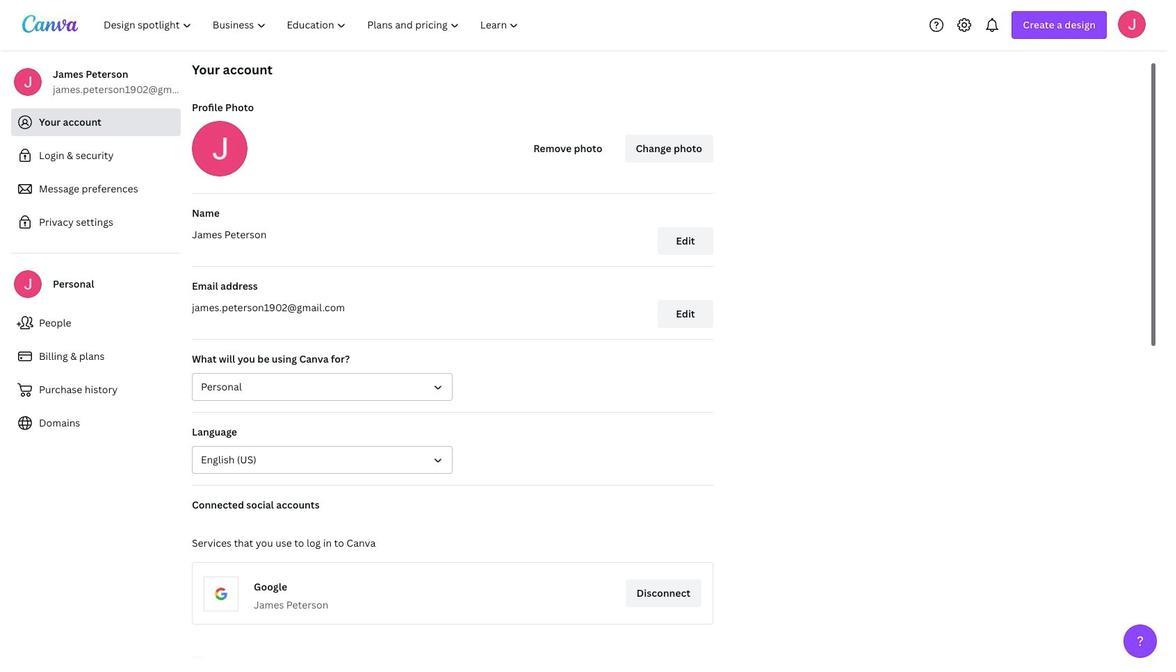 Task type: vqa. For each thing, say whether or not it's contained in the screenshot.
top Design
no



Task type: locate. For each thing, give the bounding box(es) containing it.
james peterson image
[[1118, 10, 1146, 38]]

None button
[[192, 374, 453, 401]]



Task type: describe. For each thing, give the bounding box(es) containing it.
top level navigation element
[[95, 11, 531, 39]]

Language: English (US) button
[[192, 447, 453, 474]]



